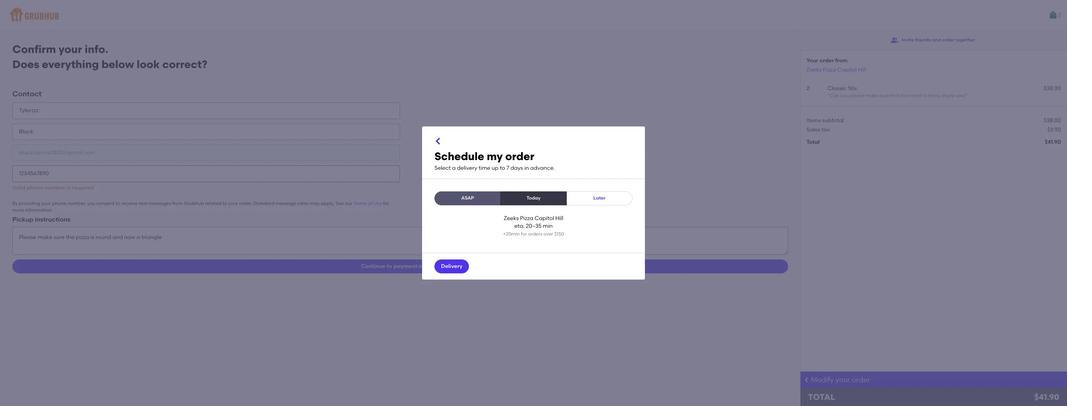 Task type: vqa. For each thing, say whether or not it's contained in the screenshot.
"delivery" associated with Lazy Daisy of Beverly Hills
no



Task type: locate. For each thing, give the bounding box(es) containing it.
zeeks up eta: at the left
[[504, 215, 519, 222]]

0 vertical spatial you
[[841, 93, 849, 98]]

rates
[[297, 201, 309, 206]]

required
[[72, 185, 94, 191]]

to left payment on the bottom left of page
[[387, 263, 392, 270]]

" right thank
[[966, 93, 968, 98]]

1 vertical spatial hill
[[556, 215, 564, 222]]

more
[[12, 208, 24, 213]]

capitol
[[838, 66, 857, 73], [535, 215, 554, 222]]

contact
[[12, 90, 42, 98]]

you inside $38.00 " can you please make sure that the ranch is there, thank you! "
[[841, 93, 849, 98]]

continue to payment method button
[[12, 260, 788, 274]]

people icon image
[[891, 36, 899, 44]]

order right the and
[[943, 37, 955, 43]]

1 vertical spatial from
[[172, 201, 183, 206]]

a
[[452, 165, 456, 172]]

2 $38.00 from the top
[[1044, 117, 1061, 124]]

invite friends and order together button
[[891, 33, 976, 47]]

tax
[[822, 127, 830, 133]]

valid phone number is required alert
[[12, 185, 94, 191]]

pizza
[[823, 66, 837, 73], [520, 215, 534, 222]]

text
[[139, 201, 147, 206]]

make
[[866, 93, 879, 98]]

your inside confirm your info. does everything below look correct?
[[59, 43, 82, 56]]

2 " from the left
[[966, 93, 968, 98]]

instructions
[[35, 216, 71, 223]]

0 horizontal spatial is
[[67, 185, 71, 191]]

0 horizontal spatial pizza
[[520, 215, 534, 222]]

0 vertical spatial phone
[[27, 185, 43, 191]]

is inside $38.00 " can you please make sure that the ranch is there, thank you! "
[[924, 93, 927, 98]]

your
[[59, 43, 82, 56], [41, 201, 51, 206], [228, 201, 238, 206], [836, 376, 851, 384]]

1 vertical spatial phone
[[52, 201, 67, 206]]

0 horizontal spatial 2
[[807, 85, 810, 92]]

over
[[544, 232, 553, 237]]

1 vertical spatial for
[[521, 232, 527, 237]]

can
[[830, 93, 840, 98]]

pizza up classic
[[823, 66, 837, 73]]

delivery
[[441, 263, 463, 270]]

1 $38.00 from the top
[[1044, 85, 1061, 92]]

1 horizontal spatial from
[[836, 57, 848, 64]]

you down classic stix
[[841, 93, 849, 98]]

friends
[[916, 37, 931, 43]]

you left consent
[[87, 201, 95, 206]]

order inside schedule my order select a delivery time up to 7 days in advance.
[[506, 150, 535, 163]]

hill up please
[[859, 66, 867, 73]]

0 vertical spatial from
[[836, 57, 848, 64]]

1 horizontal spatial is
[[924, 93, 927, 98]]

$3.90
[[1048, 127, 1061, 133]]

capitol inside "your order from zeeks pizza capitol hill"
[[838, 66, 857, 73]]

1 horizontal spatial capitol
[[838, 66, 857, 73]]

below
[[102, 58, 134, 71]]

1 horizontal spatial pizza
[[823, 66, 837, 73]]

asap button
[[435, 191, 501, 205]]

1 vertical spatial capitol
[[535, 215, 554, 222]]

$38.00 for $38.00
[[1044, 117, 1061, 124]]

0 vertical spatial pizza
[[823, 66, 837, 73]]

1 vertical spatial pizza
[[520, 215, 534, 222]]

confirm your info. does everything below look correct?
[[12, 43, 207, 71]]

order up days
[[506, 150, 535, 163]]

apply.
[[321, 201, 335, 206]]

$38.00
[[1044, 85, 1061, 92], [1044, 117, 1061, 124]]

order up zeeks pizza capitol hill link on the top right of the page
[[820, 57, 834, 64]]

info.
[[85, 43, 108, 56]]

1 horizontal spatial 2
[[1058, 12, 1061, 18]]

total down modify
[[808, 393, 836, 402]]

today button
[[501, 191, 567, 205]]

0 horizontal spatial phone
[[27, 185, 43, 191]]

from up zeeks pizza capitol hill link on the top right of the page
[[836, 57, 848, 64]]

receive
[[121, 201, 138, 206]]

for down eta: at the left
[[521, 232, 527, 237]]

"
[[828, 93, 830, 98], [966, 93, 968, 98]]

from inside "your order from zeeks pizza capitol hill"
[[836, 57, 848, 64]]

0 vertical spatial capitol
[[838, 66, 857, 73]]

in
[[525, 165, 529, 172]]

phone
[[27, 185, 43, 191], [52, 201, 67, 206]]

time
[[479, 165, 491, 172]]

Phone telephone field
[[12, 166, 400, 182]]

0 horizontal spatial from
[[172, 201, 183, 206]]

0 horizontal spatial hill
[[556, 215, 564, 222]]

0 horizontal spatial zeeks
[[504, 215, 519, 222]]

+20min
[[503, 232, 520, 237]]

is left there,
[[924, 93, 927, 98]]

capitol up classic stix
[[838, 66, 857, 73]]

invite
[[902, 37, 915, 43]]

zeeks inside "your order from zeeks pizza capitol hill"
[[807, 66, 822, 73]]

method
[[419, 263, 440, 270]]

0 vertical spatial 2
[[1058, 12, 1061, 18]]

0 vertical spatial total
[[807, 139, 820, 146]]

is right "number" on the top of the page
[[67, 185, 71, 191]]

1 vertical spatial $38.00
[[1044, 117, 1061, 124]]

and
[[932, 37, 941, 43]]

1 horizontal spatial you
[[841, 93, 849, 98]]

please
[[850, 93, 865, 98]]

you
[[841, 93, 849, 98], [87, 201, 95, 206]]

there,
[[928, 93, 941, 98]]

" down classic
[[828, 93, 830, 98]]

zeeks down your
[[807, 66, 822, 73]]

standard
[[253, 201, 275, 206]]

$38.00 " can you please make sure that the ranch is there, thank you! "
[[828, 85, 1061, 98]]

hill up $150 at the bottom of page
[[556, 215, 564, 222]]

today
[[527, 195, 541, 201]]

2
[[1058, 12, 1061, 18], [807, 85, 810, 92]]

capitol up min
[[535, 215, 554, 222]]

to left 'receive'
[[116, 201, 120, 206]]

0 vertical spatial for
[[383, 201, 389, 206]]

items subtotal
[[807, 117, 844, 124]]

0 vertical spatial hill
[[859, 66, 867, 73]]

total down sales
[[807, 139, 820, 146]]

your up 'information.'
[[41, 201, 51, 206]]

everything
[[42, 58, 99, 71]]

advance.
[[531, 165, 555, 172]]

main navigation navigation
[[0, 0, 1068, 30]]

zeeks inside zeeks pizza capitol hill eta: 20–35 min +20min for orders over $150
[[504, 215, 519, 222]]

0 vertical spatial zeeks
[[807, 66, 822, 73]]

days
[[511, 165, 523, 172]]

the
[[901, 93, 908, 98]]

pizza inside zeeks pizza capitol hill eta: 20–35 min +20min for orders over $150
[[520, 215, 534, 222]]

0 vertical spatial is
[[924, 93, 927, 98]]

for
[[383, 201, 389, 206], [521, 232, 527, 237]]

for inside the for more information.
[[383, 201, 389, 206]]

select
[[435, 165, 451, 172]]

0 horizontal spatial "
[[828, 93, 830, 98]]

to
[[500, 165, 506, 172], [116, 201, 120, 206], [223, 201, 227, 206], [387, 263, 392, 270]]

0 horizontal spatial for
[[383, 201, 389, 206]]

1 horizontal spatial for
[[521, 232, 527, 237]]

$38.00 inside $38.00 " can you please make sure that the ranch is there, thank you! "
[[1044, 85, 1061, 92]]

total
[[807, 139, 820, 146], [808, 393, 836, 402]]

0 horizontal spatial capitol
[[535, 215, 554, 222]]

1 vertical spatial zeeks
[[504, 215, 519, 222]]

to inside schedule my order select a delivery time up to 7 days in advance.
[[500, 165, 506, 172]]

by providing your phone number, you consent to receive text messages from grubhub related to your order. standard message rates may apply. see our terms of use
[[12, 201, 382, 206]]

0 vertical spatial $38.00
[[1044, 85, 1061, 92]]

by
[[12, 201, 18, 206]]

phone right valid
[[27, 185, 43, 191]]

orders
[[528, 232, 543, 237]]

order
[[943, 37, 955, 43], [820, 57, 834, 64], [506, 150, 535, 163], [852, 376, 871, 384]]

hill inside "your order from zeeks pizza capitol hill"
[[859, 66, 867, 73]]

to left 7
[[500, 165, 506, 172]]

number,
[[68, 201, 86, 206]]

to right "related"
[[223, 201, 227, 206]]

2 inside button
[[1058, 12, 1061, 18]]

your up everything
[[59, 43, 82, 56]]

1 horizontal spatial hill
[[859, 66, 867, 73]]

1 horizontal spatial zeeks
[[807, 66, 822, 73]]

use
[[374, 201, 382, 206]]

hill
[[859, 66, 867, 73], [556, 215, 564, 222]]

modify your order
[[812, 376, 871, 384]]

related
[[205, 201, 221, 206]]

providing
[[19, 201, 40, 206]]

phone down "number" on the top of the page
[[52, 201, 67, 206]]

valid phone number is required
[[12, 185, 94, 191]]

0 horizontal spatial you
[[87, 201, 95, 206]]

from
[[836, 57, 848, 64], [172, 201, 183, 206]]

1 horizontal spatial "
[[966, 93, 968, 98]]

from left grubhub on the left of page
[[172, 201, 183, 206]]

pizza up 20–35
[[520, 215, 534, 222]]

see
[[336, 201, 344, 206]]

for right use
[[383, 201, 389, 206]]



Task type: describe. For each thing, give the bounding box(es) containing it.
1 horizontal spatial phone
[[52, 201, 67, 206]]

sales
[[807, 127, 821, 133]]

0 vertical spatial $41.90
[[1045, 139, 1061, 146]]

order inside "your order from zeeks pizza capitol hill"
[[820, 57, 834, 64]]

your order from zeeks pizza capitol hill
[[807, 57, 867, 73]]

our
[[345, 201, 353, 206]]

pizza inside "your order from zeeks pizza capitol hill"
[[823, 66, 837, 73]]

zeeks pizza capitol hill eta: 20–35 min +20min for orders over $150
[[503, 215, 564, 237]]

zeeks pizza capitol hill link
[[807, 66, 867, 73]]

7
[[507, 165, 510, 172]]

eta:
[[515, 223, 525, 230]]

payment
[[394, 263, 418, 270]]

stix
[[848, 85, 858, 92]]

$38.00 for $38.00 " can you please make sure that the ranch is there, thank you! "
[[1044, 85, 1061, 92]]

20–35
[[526, 223, 542, 230]]

subtotal
[[823, 117, 844, 124]]

does
[[12, 58, 39, 71]]

invite friends and order together
[[902, 37, 976, 43]]

delivery button
[[435, 260, 469, 274]]

1 vertical spatial 2
[[807, 85, 810, 92]]

min
[[543, 223, 553, 230]]

message
[[276, 201, 296, 206]]

that
[[891, 93, 900, 98]]

number
[[45, 185, 65, 191]]

capitol inside zeeks pizza capitol hill eta: 20–35 min +20min for orders over $150
[[535, 215, 554, 222]]

of
[[368, 201, 373, 206]]

$150
[[555, 232, 564, 237]]

may
[[310, 201, 320, 206]]

1 vertical spatial $41.90
[[1035, 393, 1060, 402]]

2 button
[[1049, 8, 1061, 22]]

order inside button
[[943, 37, 955, 43]]

hill inside zeeks pizza capitol hill eta: 20–35 min +20min for orders over $150
[[556, 215, 564, 222]]

continue
[[361, 263, 386, 270]]

svg image
[[434, 136, 443, 146]]

Pickup instructions text field
[[12, 227, 788, 255]]

sales tax
[[807, 127, 830, 133]]

sure
[[880, 93, 889, 98]]

together
[[956, 37, 976, 43]]

confirm
[[12, 43, 56, 56]]

schedule
[[435, 150, 484, 163]]

ranch
[[910, 93, 923, 98]]

delivery
[[457, 165, 478, 172]]

schedule my order select a delivery time up to 7 days in advance.
[[435, 150, 555, 172]]

First name text field
[[12, 103, 400, 119]]

grubhub
[[184, 201, 204, 206]]

valid
[[12, 185, 25, 191]]

order.
[[239, 201, 252, 206]]

my
[[487, 150, 503, 163]]

terms
[[354, 201, 367, 206]]

information.
[[25, 208, 53, 213]]

later button
[[567, 191, 633, 205]]

1 vertical spatial total
[[808, 393, 836, 402]]

modify
[[812, 376, 834, 384]]

you!
[[957, 93, 966, 98]]

later
[[594, 195, 606, 201]]

continue to payment method
[[361, 263, 440, 270]]

messages
[[149, 201, 171, 206]]

for more information.
[[12, 201, 389, 213]]

order right modify
[[852, 376, 871, 384]]

1 vertical spatial is
[[67, 185, 71, 191]]

for inside zeeks pizza capitol hill eta: 20–35 min +20min for orders over $150
[[521, 232, 527, 237]]

up
[[492, 165, 499, 172]]

1 " from the left
[[828, 93, 830, 98]]

pickup
[[12, 216, 33, 223]]

thank
[[942, 93, 955, 98]]

correct?
[[162, 58, 207, 71]]

your left order.
[[228, 201, 238, 206]]

consent
[[96, 201, 115, 206]]

classic
[[828, 85, 847, 92]]

1 vertical spatial you
[[87, 201, 95, 206]]

your right modify
[[836, 376, 851, 384]]

asap
[[462, 195, 474, 201]]

to inside continue to payment method button
[[387, 263, 392, 270]]

terms of use link
[[354, 201, 382, 206]]

classic stix
[[828, 85, 858, 92]]

look
[[137, 58, 160, 71]]

Last name text field
[[12, 124, 400, 140]]

your
[[807, 57, 819, 64]]

pickup instructions
[[12, 216, 71, 223]]



